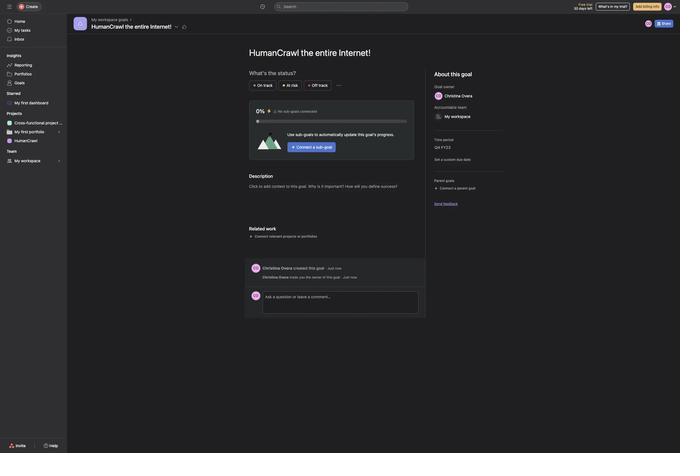 Task type: locate. For each thing, give the bounding box(es) containing it.
my workspace
[[445, 114, 470, 119], [14, 159, 40, 163]]

my workspace inside my workspace "dropdown button"
[[445, 114, 470, 119]]

goals for use sub-goals to automatically update this goal's progress.
[[304, 132, 313, 137]]

now
[[335, 267, 342, 271], [351, 276, 357, 280]]

1 horizontal spatial connect
[[297, 145, 312, 150]]

global element
[[0, 14, 67, 47]]

first inside the projects element
[[21, 130, 28, 134]]

progress.
[[377, 132, 394, 137]]

overa up made
[[281, 266, 292, 271]]

0 horizontal spatial this
[[309, 266, 315, 271]]

1 horizontal spatial the
[[306, 276, 311, 280]]

the down my workspace goals 'link'
[[125, 23, 133, 30]]

left
[[587, 6, 592, 11]]

0 horizontal spatial humancrawl
[[14, 139, 37, 143]]

my
[[91, 17, 97, 22], [14, 28, 20, 33], [14, 101, 20, 105], [445, 114, 450, 119], [14, 130, 20, 134], [14, 159, 20, 163]]

christina overa link up made
[[263, 266, 292, 271]]

sub- right use
[[295, 132, 304, 137]]

projects element
[[0, 109, 67, 147]]

my for my first portfolio link
[[14, 130, 20, 134]]

my workspace down team
[[445, 114, 470, 119]]

this
[[358, 132, 364, 137], [309, 266, 315, 271], [327, 276, 332, 280]]

a for custom
[[441, 158, 443, 162]]

overa
[[462, 94, 472, 98], [281, 266, 292, 271], [279, 276, 289, 280]]

first left dashboard
[[21, 101, 28, 105]]

Goal name text field
[[245, 43, 502, 63]]

share button
[[655, 20, 673, 28]]

q4 fy23
[[435, 145, 451, 150]]

1 vertical spatial humancrawl
[[14, 139, 37, 143]]

0 horizontal spatial track
[[263, 83, 273, 88]]

2 vertical spatial christina
[[263, 276, 278, 280]]

search
[[284, 4, 296, 9]]

see details, my workspace image
[[57, 159, 61, 163]]

workspace for "my workspace" link
[[21, 159, 40, 163]]

see details, my first portfolio image
[[57, 130, 61, 134]]

2 vertical spatial a
[[454, 187, 456, 191]]

1 vertical spatial christina
[[263, 266, 280, 271]]

co for the middle co button
[[253, 267, 258, 271]]

2 horizontal spatial sub-
[[316, 145, 324, 150]]

0 vertical spatial just
[[327, 267, 334, 271]]

overa for christina overa
[[462, 94, 472, 98]]

my inside "dropdown button"
[[445, 114, 450, 119]]

· up of
[[325, 266, 326, 271]]

trial
[[586, 3, 592, 7]]

goal inside connect a sub-goal button
[[324, 145, 332, 150]]

to
[[315, 132, 318, 137]]

1 first from the top
[[21, 101, 28, 105]]

free trial 30 days left
[[574, 3, 592, 11]]

connect a parent goal button
[[432, 185, 478, 193]]

this up christina overa made you the owner of this goal · just now in the bottom of the page
[[309, 266, 315, 271]]

goals inside 'link'
[[118, 17, 128, 22]]

the
[[125, 23, 133, 30], [306, 276, 311, 280]]

0 likes. click to like this task image
[[182, 25, 187, 29]]

0%
[[256, 108, 265, 115]]

workspace down humancrawl link
[[21, 159, 40, 163]]

a right the set
[[441, 158, 443, 162]]

show options image
[[174, 25, 179, 29]]

first
[[21, 101, 28, 105], [21, 130, 28, 134]]

a inside button
[[454, 187, 456, 191]]

0 horizontal spatial workspace
[[21, 159, 40, 163]]

2 horizontal spatial a
[[454, 187, 456, 191]]

my inside teams element
[[14, 159, 20, 163]]

goals up connect a parent goal button
[[446, 179, 454, 183]]

1 vertical spatial ·
[[341, 276, 342, 280]]

0 vertical spatial my workspace
[[445, 114, 470, 119]]

connect a parent goal
[[440, 187, 475, 191]]

at risk
[[287, 83, 298, 88]]

1 horizontal spatial my workspace
[[445, 114, 470, 119]]

1 horizontal spatial track
[[319, 83, 328, 88]]

1 vertical spatial my workspace
[[14, 159, 40, 163]]

fy23
[[441, 145, 451, 150]]

track right on
[[263, 83, 273, 88]]

0 horizontal spatial the
[[125, 23, 133, 30]]

track inside 'button'
[[263, 83, 273, 88]]

0 horizontal spatial just
[[327, 267, 334, 271]]

what's left "in"
[[598, 4, 609, 9]]

0 vertical spatial what's
[[598, 4, 609, 9]]

1 horizontal spatial what's
[[598, 4, 609, 9]]

0 horizontal spatial my workspace
[[14, 159, 40, 163]]

my workspace for my workspace "dropdown button"
[[445, 114, 470, 119]]

0 vertical spatial sub-
[[283, 110, 291, 114]]

dashboard
[[29, 101, 48, 105]]

0 horizontal spatial what's
[[249, 70, 267, 76]]

first inside 'link'
[[21, 101, 28, 105]]

workspace inside "dropdown button"
[[451, 114, 470, 119]]

1 vertical spatial first
[[21, 130, 28, 134]]

this left goal's at the top of page
[[358, 132, 364, 137]]

overa left made
[[279, 276, 289, 280]]

goals up humancrawl the entire internet!
[[118, 17, 128, 22]]

just up christina overa made you the owner of this goal · just now in the bottom of the page
[[327, 267, 334, 271]]

what's
[[598, 4, 609, 9], [249, 70, 267, 76]]

overa inside dropdown button
[[462, 94, 472, 98]]

sub- down to
[[316, 145, 324, 150]]

my inside global element
[[14, 28, 20, 33]]

portfolios
[[14, 72, 32, 76]]

goal right parent
[[469, 187, 475, 191]]

goal
[[434, 84, 442, 89]]

2 horizontal spatial connect
[[440, 187, 453, 191]]

goal inside connect a parent goal button
[[469, 187, 475, 191]]

1 vertical spatial a
[[441, 158, 443, 162]]

now inside christina overa created this goal · just now
[[335, 267, 342, 271]]

· right of
[[341, 276, 342, 280]]

0 vertical spatial first
[[21, 101, 28, 105]]

on track
[[257, 83, 273, 88]]

0 horizontal spatial a
[[313, 145, 315, 150]]

2 vertical spatial this
[[327, 276, 332, 280]]

inbox link
[[3, 35, 64, 44]]

humancrawl inside the projects element
[[14, 139, 37, 143]]

billing
[[643, 4, 652, 9]]

1 vertical spatial what's
[[249, 70, 267, 76]]

30
[[574, 6, 578, 11]]

1 horizontal spatial sub-
[[295, 132, 304, 137]]

2 vertical spatial workspace
[[21, 159, 40, 163]]

owner left of
[[312, 276, 322, 280]]

workspace up humancrawl the entire internet!
[[98, 17, 117, 22]]

a left parent
[[454, 187, 456, 191]]

2 vertical spatial co
[[253, 294, 258, 298]]

1 vertical spatial the
[[306, 276, 311, 280]]

insights element
[[0, 51, 67, 89]]

1 vertical spatial sub-
[[295, 132, 304, 137]]

0 vertical spatial christina overa link
[[263, 266, 292, 271]]

projects
[[7, 111, 22, 116]]

1 vertical spatial owner
[[312, 276, 322, 280]]

cross-functional project plan link
[[3, 119, 67, 128]]

2 christina overa link from the top
[[263, 276, 289, 280]]

the right you
[[306, 276, 311, 280]]

my workspace inside teams element
[[14, 159, 40, 163]]

1 christina overa link from the top
[[263, 266, 292, 271]]

sub- right the no
[[283, 110, 291, 114]]

2 track from the left
[[319, 83, 328, 88]]

track inside button
[[319, 83, 328, 88]]

1 horizontal spatial owner
[[444, 84, 455, 89]]

connect
[[297, 145, 312, 150], [440, 187, 453, 191], [255, 235, 268, 239]]

2 vertical spatial overa
[[279, 276, 289, 280]]

track right off
[[319, 83, 328, 88]]

sub- for no
[[283, 110, 291, 114]]

connect inside button
[[440, 187, 453, 191]]

a down to
[[313, 145, 315, 150]]

1 vertical spatial overa
[[281, 266, 292, 271]]

1 vertical spatial christina overa link
[[263, 276, 289, 280]]

goals
[[118, 17, 128, 22], [291, 110, 299, 114], [304, 132, 313, 137], [446, 179, 454, 183]]

due
[[457, 158, 463, 162]]

first down cross-
[[21, 130, 28, 134]]

1 track from the left
[[263, 83, 273, 88]]

2 horizontal spatial this
[[358, 132, 364, 137]]

0 vertical spatial workspace
[[98, 17, 117, 22]]

1 horizontal spatial this
[[327, 276, 332, 280]]

christina for christina overa
[[445, 94, 461, 98]]

2 vertical spatial sub-
[[316, 145, 324, 150]]

christina
[[445, 94, 461, 98], [263, 266, 280, 271], [263, 276, 278, 280]]

no sub-goals connected
[[278, 110, 317, 114]]

1 horizontal spatial a
[[441, 158, 443, 162]]

project
[[46, 121, 58, 125]]

1 horizontal spatial workspace
[[98, 17, 117, 22]]

christina inside dropdown button
[[445, 94, 461, 98]]

0 horizontal spatial now
[[335, 267, 342, 271]]

0 horizontal spatial sub-
[[283, 110, 291, 114]]

goal down automatically
[[324, 145, 332, 150]]

2 first from the top
[[21, 130, 28, 134]]

team
[[458, 105, 467, 110]]

what's for what's the status?
[[249, 70, 267, 76]]

0 vertical spatial a
[[313, 145, 315, 150]]

connect for use sub-goals to automatically update this goal's progress.
[[297, 145, 312, 150]]

goals left connected
[[291, 110, 299, 114]]

0 horizontal spatial ·
[[325, 266, 326, 271]]

connect for parent goals
[[440, 187, 453, 191]]

2 vertical spatial connect
[[255, 235, 268, 239]]

0 horizontal spatial connect
[[255, 235, 268, 239]]

off track
[[312, 83, 328, 88]]

what's inside button
[[598, 4, 609, 9]]

accountable team
[[434, 105, 467, 110]]

sub- for use
[[295, 132, 304, 137]]

humancrawl
[[91, 23, 124, 30], [14, 139, 37, 143]]

0 vertical spatial christina
[[445, 94, 461, 98]]

this right of
[[327, 276, 332, 280]]

humancrawl down my first portfolio
[[14, 139, 37, 143]]

add billing info button
[[633, 3, 662, 11]]

overa for christina overa made you the owner of this goal · just now
[[279, 276, 289, 280]]

workspace
[[98, 17, 117, 22], [451, 114, 470, 119], [21, 159, 40, 163]]

co button
[[645, 20, 653, 28], [251, 264, 260, 273], [251, 292, 260, 301]]

cross-functional project plan
[[14, 121, 67, 125]]

my inside the projects element
[[14, 130, 20, 134]]

overa for christina overa created this goal · just now
[[281, 266, 292, 271]]

workspace down team
[[451, 114, 470, 119]]

0 vertical spatial connect
[[297, 145, 312, 150]]

1 horizontal spatial now
[[351, 276, 357, 280]]

feedback
[[443, 202, 458, 206]]

inbox
[[14, 37, 24, 42]]

my workspace link
[[3, 157, 64, 166]]

add billing info
[[636, 4, 659, 9]]

at risk button
[[278, 81, 302, 91]]

of
[[322, 276, 326, 280]]

this goal
[[451, 71, 472, 78]]

christina for christina overa made you the owner of this goal · just now
[[263, 276, 278, 280]]

goal right of
[[333, 276, 340, 280]]

owner right goal
[[444, 84, 455, 89]]

0 vertical spatial overa
[[462, 94, 472, 98]]

workspace inside teams element
[[21, 159, 40, 163]]

first for dashboard
[[21, 101, 28, 105]]

0 vertical spatial ·
[[325, 266, 326, 271]]

track for off track
[[319, 83, 328, 88]]

1 horizontal spatial just
[[343, 276, 350, 280]]

overa up team
[[462, 94, 472, 98]]

1 vertical spatial now
[[351, 276, 357, 280]]

1 vertical spatial co
[[253, 267, 258, 271]]

accountable
[[434, 105, 457, 110]]

2 horizontal spatial workspace
[[451, 114, 470, 119]]

my for my first dashboard 'link'
[[14, 101, 20, 105]]

0 vertical spatial now
[[335, 267, 342, 271]]

my workspace button
[[432, 112, 480, 122]]

1 vertical spatial this
[[309, 266, 315, 271]]

or
[[297, 235, 301, 239]]

christina overa link
[[263, 266, 292, 271], [263, 276, 289, 280]]

goal
[[324, 145, 332, 150], [469, 187, 475, 191], [316, 266, 324, 271], [333, 276, 340, 280]]

goals left to
[[304, 132, 313, 137]]

what's up on
[[249, 70, 267, 76]]

what's the status?
[[249, 70, 296, 76]]

christina overa link left made
[[263, 276, 289, 280]]

1 vertical spatial connect
[[440, 187, 453, 191]]

1 vertical spatial just
[[343, 276, 350, 280]]

0 vertical spatial co button
[[645, 20, 653, 28]]

humancrawl the entire internet!
[[91, 23, 172, 30]]

·
[[325, 266, 326, 271], [341, 276, 342, 280]]

humancrawl down my workspace goals 'link'
[[91, 23, 124, 30]]

0 vertical spatial the
[[125, 23, 133, 30]]

christina overa link for ·
[[263, 276, 289, 280]]

goal's
[[365, 132, 376, 137]]

my inside starred element
[[14, 101, 20, 105]]

1 vertical spatial workspace
[[451, 114, 470, 119]]

my workspace down the team
[[14, 159, 40, 163]]

just inside christina overa created this goal · just now
[[327, 267, 334, 271]]

0 vertical spatial humancrawl
[[91, 23, 124, 30]]

just right of
[[343, 276, 350, 280]]

1 horizontal spatial humancrawl
[[91, 23, 124, 30]]



Task type: describe. For each thing, give the bounding box(es) containing it.
0 vertical spatial this
[[358, 132, 364, 137]]

use sub-goals to automatically update this goal's progress.
[[287, 132, 394, 137]]

add
[[636, 4, 642, 9]]

create
[[26, 4, 38, 9]]

parent
[[434, 179, 445, 183]]

connect for related work
[[255, 235, 268, 239]]

projects
[[283, 235, 296, 239]]

on track button
[[249, 81, 276, 91]]

set
[[435, 158, 440, 162]]

q4
[[435, 145, 440, 150]]

set a custom due date button
[[433, 157, 472, 163]]

0 vertical spatial co
[[646, 21, 651, 26]]

send feedback
[[434, 202, 458, 206]]

my first dashboard link
[[3, 99, 64, 108]]

track for on track
[[263, 83, 273, 88]]

home link
[[3, 17, 64, 26]]

starred button
[[0, 91, 20, 96]]

a for parent
[[454, 187, 456, 191]]

free
[[579, 3, 586, 7]]

insights
[[7, 53, 21, 58]]

goals
[[14, 81, 25, 85]]

portfolios link
[[3, 70, 64, 79]]

search button
[[274, 2, 408, 11]]

parent goals
[[434, 179, 454, 183]]

workspace inside 'link'
[[98, 17, 117, 22]]

goal owner
[[434, 84, 455, 89]]

my workspace goals link
[[91, 17, 128, 23]]

trial?
[[620, 4, 627, 9]]

1 horizontal spatial ·
[[341, 276, 342, 280]]

create button
[[17, 2, 42, 11]]

connect relevant projects or portfolios button
[[247, 233, 320, 241]]

portfolio
[[29, 130, 44, 134]]

my for my workspace "dropdown button"
[[445, 114, 450, 119]]

0 vertical spatial owner
[[444, 84, 455, 89]]

reporting
[[14, 63, 32, 67]]

connected
[[300, 110, 317, 114]]

my for my tasks link
[[14, 28, 20, 33]]

more actions image
[[336, 83, 341, 88]]

my first dashboard
[[14, 101, 48, 105]]

description
[[249, 174, 273, 179]]

time
[[434, 138, 442, 142]]

christina overa made you the owner of this goal · just now
[[263, 276, 357, 280]]

humancrawl for humancrawl the entire internet!
[[91, 23, 124, 30]]

workspace for my workspace "dropdown button"
[[451, 114, 470, 119]]

share
[[662, 21, 671, 26]]

send
[[434, 202, 442, 206]]

connect a sub-goal button
[[287, 142, 336, 153]]

at
[[287, 83, 290, 88]]

my first portfolio link
[[3, 128, 64, 137]]

search list box
[[274, 2, 408, 11]]

christina overa button
[[432, 91, 482, 101]]

period
[[443, 138, 453, 142]]

humancrawl link
[[3, 137, 64, 146]]

starred element
[[0, 89, 67, 109]]

connect a sub-goal
[[297, 145, 332, 150]]

portfolios
[[302, 235, 317, 239]]

christina for christina overa created this goal · just now
[[263, 266, 280, 271]]

goals link
[[3, 79, 64, 88]]

what's in my trial?
[[598, 4, 627, 9]]

about
[[434, 71, 449, 78]]

date
[[463, 158, 471, 162]]

teams element
[[0, 147, 67, 167]]

a for sub-
[[313, 145, 315, 150]]

goal up of
[[316, 266, 324, 271]]

my for "my workspace" link
[[14, 159, 20, 163]]

risk
[[291, 83, 298, 88]]

starred
[[7, 91, 20, 96]]

my first portfolio
[[14, 130, 44, 134]]

history image
[[260, 4, 265, 9]]

related work
[[249, 227, 276, 232]]

christina overa link for christina overa created this goal · just now
[[263, 266, 292, 271]]

co for the bottommost co button
[[253, 294, 258, 298]]

0 horizontal spatial owner
[[312, 276, 322, 280]]

relevant
[[269, 235, 282, 239]]

info
[[653, 4, 659, 9]]

hide sidebar image
[[7, 4, 12, 9]]

help
[[49, 444, 58, 449]]

team button
[[0, 149, 17, 154]]

first for portfolio
[[21, 130, 28, 134]]

invite button
[[5, 442, 29, 452]]

1 vertical spatial co button
[[251, 264, 260, 273]]

no
[[278, 110, 283, 114]]

entire internet!
[[135, 23, 172, 30]]

2 vertical spatial co button
[[251, 292, 260, 301]]

reporting link
[[3, 61, 64, 70]]

on
[[257, 83, 262, 88]]

about this goal
[[434, 71, 472, 78]]

team
[[7, 149, 17, 154]]

made
[[290, 276, 298, 280]]

functional
[[27, 121, 44, 125]]

goals for my workspace goals
[[118, 17, 128, 22]]

projects button
[[0, 111, 22, 117]]

created
[[293, 266, 307, 271]]

in
[[610, 4, 613, 9]]

my workspace goals
[[91, 17, 128, 22]]

tasks
[[21, 28, 30, 33]]

my
[[614, 4, 619, 9]]

custom
[[444, 158, 456, 162]]

christina overa
[[445, 94, 472, 98]]

goals for no sub-goals connected
[[291, 110, 299, 114]]

my tasks
[[14, 28, 30, 33]]

connect relevant projects or portfolios
[[255, 235, 317, 239]]

q4 fy23 button
[[431, 143, 460, 153]]

humancrawl for humancrawl
[[14, 139, 37, 143]]

my workspace for "my workspace" link
[[14, 159, 40, 163]]

days
[[579, 6, 586, 11]]

what's for what's in my trial?
[[598, 4, 609, 9]]

christina overa created this goal · just now
[[263, 266, 342, 271]]

time period
[[434, 138, 453, 142]]

sub- inside button
[[316, 145, 324, 150]]



Task type: vqa. For each thing, say whether or not it's contained in the screenshot.
7
no



